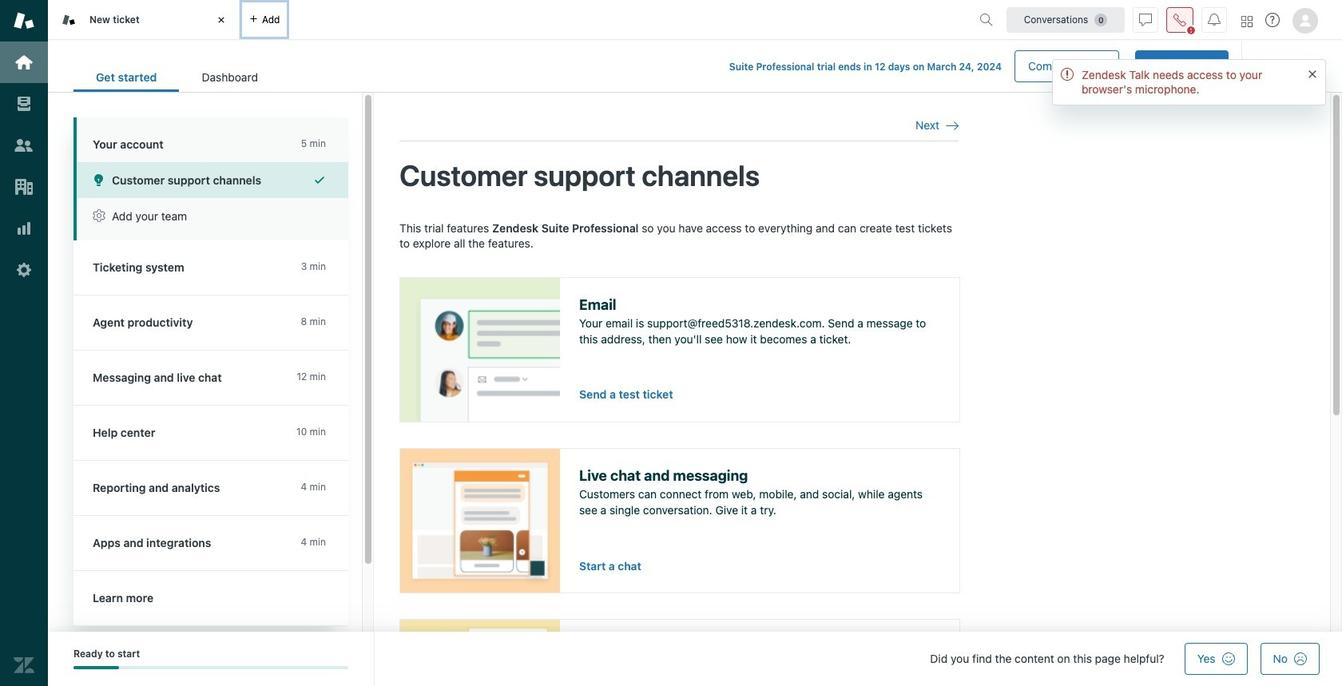 Task type: describe. For each thing, give the bounding box(es) containing it.
example of email conversation inside of the ticketing system and the customer is asking the agent about reimbursement policy. image
[[400, 278, 560, 422]]

example of how the agent accepts an incoming phone call as well as how to log the details of the call. image
[[400, 620, 560, 686]]

content-title region
[[399, 158, 959, 195]]

0 vertical spatial tab
[[48, 0, 240, 40]]

notifications image
[[1208, 13, 1221, 26]]

progress-bar progress bar
[[74, 667, 348, 670]]

get help image
[[1266, 13, 1280, 27]]

March 24, 2024 text field
[[927, 61, 1002, 73]]

progress bar image
[[74, 667, 119, 670]]

close image
[[213, 12, 229, 28]]

zendesk image
[[14, 655, 34, 676]]

get started image
[[14, 52, 34, 73]]



Task type: locate. For each thing, give the bounding box(es) containing it.
admin image
[[14, 260, 34, 280]]

footer
[[48, 632, 1342, 686]]

zendesk products image
[[1242, 16, 1253, 27]]

zendesk support image
[[14, 10, 34, 31]]

tabs tab list
[[48, 0, 973, 40]]

customers image
[[14, 135, 34, 156]]

organizations image
[[14, 177, 34, 197]]

button displays agent's chat status as invisible. image
[[1139, 13, 1152, 26]]

heading
[[74, 117, 348, 162]]

tab list
[[74, 62, 280, 92]]

main element
[[0, 0, 48, 686]]

1 vertical spatial tab
[[179, 62, 280, 92]]

views image
[[14, 93, 34, 114]]

region
[[399, 220, 960, 686]]

reporting image
[[14, 218, 34, 239]]

example of conversation inside of messaging and the customer is asking the agent about changing the size of the retail order. image
[[400, 449, 560, 593]]

tab
[[48, 0, 240, 40], [179, 62, 280, 92]]



Task type: vqa. For each thing, say whether or not it's contained in the screenshot.
Close Icon
yes



